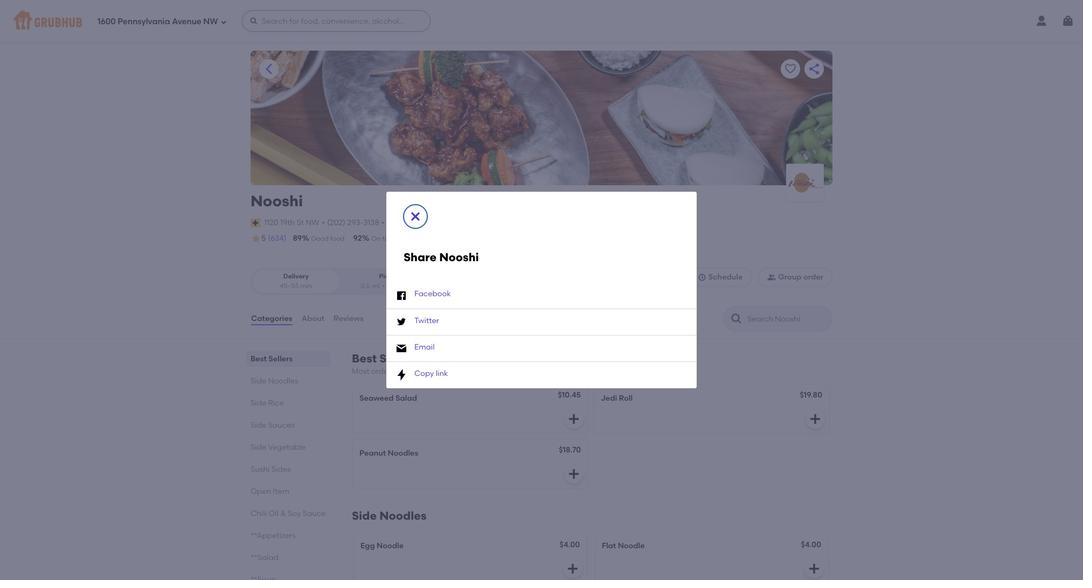 Task type: describe. For each thing, give the bounding box(es) containing it.
$10.45
[[558, 391, 581, 400]]

pennsylvania
[[118, 17, 170, 26]]

$4.00 for egg noodle
[[560, 541, 580, 550]]

group order
[[778, 273, 824, 282]]

chili oil & soy sauce
[[251, 509, 326, 519]]

(202)
[[327, 218, 345, 227]]

flat noodle
[[602, 542, 645, 551]]

open item
[[251, 487, 290, 496]]

sides
[[272, 465, 291, 474]]

schedule button
[[689, 268, 752, 287]]

&
[[280, 509, 286, 519]]

delivery 45–55 min
[[280, 273, 312, 290]]

categories button
[[251, 300, 293, 339]]

group
[[778, 273, 802, 282]]

best for best sellers
[[251, 355, 267, 364]]

• right 3138
[[381, 218, 384, 227]]

• left '(202)'
[[322, 218, 325, 227]]

45–55
[[280, 282, 299, 290]]

(634)
[[268, 234, 286, 243]]

side sauces
[[251, 421, 295, 430]]

avenue
[[172, 17, 201, 26]]

$19.80
[[800, 391, 823, 400]]

search icon image
[[730, 313, 743, 326]]

noodle for flat noodle
[[618, 542, 645, 551]]

best for best sellers most ordered on grubhub
[[352, 352, 377, 365]]

item
[[273, 487, 290, 496]]

best sellers tab
[[251, 354, 326, 365]]

fees button
[[387, 218, 404, 230]]

0 horizontal spatial nooshi
[[251, 192, 303, 210]]

sushi
[[251, 465, 270, 474]]

1120 19th st nw button
[[264, 217, 320, 229]]

nw for 1600 pennsylvania avenue nw
[[203, 17, 218, 26]]

• (202) 293-3138 • fees
[[322, 218, 404, 228]]

schedule
[[709, 273, 743, 282]]

**appetizers tab
[[251, 530, 326, 542]]

about
[[302, 314, 325, 323]]

save this restaurant image
[[784, 63, 797, 75]]

$18.70
[[559, 446, 581, 455]]

on time delivery
[[371, 235, 422, 243]]

subscription pass image
[[251, 219, 262, 227]]

caret left icon image
[[262, 63, 275, 75]]

order
[[804, 273, 824, 282]]

20–30
[[387, 282, 406, 290]]

side for side sauces tab
[[251, 421, 266, 430]]

reviews
[[334, 314, 364, 323]]

option group containing delivery 45–55 min
[[251, 268, 436, 295]]

noodle for egg noodle
[[377, 542, 404, 551]]

side for side noodles tab
[[251, 377, 266, 386]]

noodles inside tab
[[268, 377, 298, 386]]

grubhub
[[413, 367, 446, 376]]

vegetable
[[268, 443, 306, 452]]

sauces
[[268, 421, 295, 430]]

on
[[402, 367, 412, 376]]

sushi sides
[[251, 465, 291, 474]]

89
[[293, 234, 302, 243]]

side sauces tab
[[251, 420, 326, 431]]

1600 pennsylvania avenue nw
[[98, 17, 218, 26]]

side noodles inside tab
[[251, 377, 298, 386]]

side for side vegetable tab
[[251, 443, 266, 452]]

peanut noodles
[[360, 449, 418, 458]]

sushi sides tab
[[251, 464, 326, 475]]

ordered
[[371, 367, 401, 376]]

min inside delivery 45–55 min
[[300, 282, 312, 290]]

share
[[404, 251, 437, 264]]

delivery
[[283, 273, 309, 280]]

email
[[414, 343, 435, 352]]

roll
[[619, 394, 633, 403]]

seaweed salad
[[360, 394, 417, 403]]

nooshi logo image
[[786, 170, 824, 195]]

star icon image
[[251, 233, 261, 244]]

fees
[[387, 219, 404, 228]]

side vegetable tab
[[251, 442, 326, 453]]

save this restaurant button
[[781, 59, 800, 79]]

share icon image
[[808, 63, 821, 75]]

293-
[[347, 218, 363, 227]]

rice
[[268, 399, 284, 408]]

time
[[382, 235, 396, 243]]

copy link
[[414, 369, 448, 379]]

92
[[353, 234, 362, 243]]



Task type: vqa. For each thing, say whether or not it's contained in the screenshot.
• (202) 293-3138 • FEES
yes



Task type: locate. For each thing, give the bounding box(es) containing it.
egg noodle
[[361, 542, 404, 551]]

facebook
[[414, 290, 451, 299]]

best inside best sellers most ordered on grubhub
[[352, 352, 377, 365]]

1 horizontal spatial nooshi
[[439, 251, 479, 264]]

best sellers
[[251, 355, 293, 364]]

Search Nooshi search field
[[747, 314, 829, 325]]

1 vertical spatial nw
[[306, 218, 319, 227]]

copy
[[414, 369, 434, 379]]

noodles up egg noodle
[[380, 510, 427, 523]]

sellers up on
[[380, 352, 417, 365]]

1 vertical spatial noodles
[[388, 449, 418, 458]]

0 vertical spatial nooshi
[[251, 192, 303, 210]]

side left sauces
[[251, 421, 266, 430]]

noodle
[[377, 542, 404, 551], [618, 542, 645, 551]]

1 horizontal spatial side noodles
[[352, 510, 427, 523]]

soy
[[288, 509, 301, 519]]

1 horizontal spatial min
[[407, 282, 419, 290]]

3138
[[363, 218, 379, 227]]

oil
[[269, 509, 279, 519]]

side noodles up egg noodle
[[352, 510, 427, 523]]

2 min from the left
[[407, 282, 419, 290]]

sellers for best sellers most ordered on grubhub
[[380, 352, 417, 365]]

1 horizontal spatial noodle
[[618, 542, 645, 551]]

sellers inside best sellers most ordered on grubhub
[[380, 352, 417, 365]]

1600
[[98, 17, 116, 26]]

(202) 293-3138 button
[[327, 218, 379, 229]]

option group
[[251, 268, 436, 295]]

0 horizontal spatial noodle
[[377, 542, 404, 551]]

0.6
[[361, 282, 370, 290]]

1120
[[264, 218, 279, 227]]

best up side noodles tab
[[251, 355, 267, 364]]

2 vertical spatial noodles
[[380, 510, 427, 523]]

0 horizontal spatial best
[[251, 355, 267, 364]]

side up side rice
[[251, 377, 266, 386]]

main navigation navigation
[[0, 0, 1083, 42]]

2 noodle from the left
[[618, 542, 645, 551]]

•
[[322, 218, 325, 227], [381, 218, 384, 227], [382, 282, 385, 290]]

tab
[[251, 575, 326, 581]]

sauce
[[303, 509, 326, 519]]

side inside tab
[[251, 399, 266, 408]]

categories
[[251, 314, 292, 323]]

reviews button
[[333, 300, 364, 339]]

min inside pickup 0.6 mi • 20–30 min
[[407, 282, 419, 290]]

svg image
[[1062, 15, 1075, 27], [249, 17, 258, 25], [220, 19, 227, 25], [395, 289, 408, 302], [809, 413, 822, 426], [568, 468, 581, 481], [808, 563, 821, 576]]

side noodles tab
[[251, 376, 326, 387]]

nw inside button
[[306, 218, 319, 227]]

0 vertical spatial noodles
[[268, 377, 298, 386]]

side noodles
[[251, 377, 298, 386], [352, 510, 427, 523]]

best inside tab
[[251, 355, 267, 364]]

$4.00 for flat noodle
[[801, 541, 821, 550]]

open
[[251, 487, 271, 496]]

noodle right egg
[[377, 542, 404, 551]]

min right 20–30
[[407, 282, 419, 290]]

nw for 1120 19th st nw
[[306, 218, 319, 227]]

side for side rice tab
[[251, 399, 266, 408]]

1 noodle from the left
[[377, 542, 404, 551]]

best sellers most ordered on grubhub
[[352, 352, 446, 376]]

1 $4.00 from the left
[[560, 541, 580, 550]]

side noodles up rice
[[251, 377, 298, 386]]

nooshi up 1120
[[251, 192, 303, 210]]

1 min from the left
[[300, 282, 312, 290]]

0 vertical spatial nw
[[203, 17, 218, 26]]

jedi
[[601, 394, 617, 403]]

1 vertical spatial side noodles
[[352, 510, 427, 523]]

on
[[371, 235, 381, 243]]

open item tab
[[251, 486, 326, 498]]

pickup
[[379, 273, 401, 280]]

sellers inside best sellers tab
[[269, 355, 293, 364]]

best up "most"
[[352, 352, 377, 365]]

egg
[[361, 542, 375, 551]]

link
[[436, 369, 448, 379]]

about button
[[301, 300, 325, 339]]

good
[[311, 235, 329, 243]]

1120 19th st nw
[[264, 218, 319, 227]]

1 horizontal spatial best
[[352, 352, 377, 365]]

share nooshi
[[404, 251, 479, 264]]

most
[[352, 367, 370, 376]]

chili oil & soy sauce tab
[[251, 508, 326, 520]]

0 horizontal spatial nw
[[203, 17, 218, 26]]

nw
[[203, 17, 218, 26], [306, 218, 319, 227]]

food
[[330, 235, 345, 243]]

side up sushi
[[251, 443, 266, 452]]

$4.00
[[560, 541, 580, 550], [801, 541, 821, 550]]

0 horizontal spatial $4.00
[[560, 541, 580, 550]]

nw right st
[[306, 218, 319, 227]]

svg image
[[409, 210, 422, 223], [698, 273, 706, 282], [395, 316, 408, 329], [395, 342, 408, 355], [395, 369, 408, 382], [568, 413, 581, 426], [566, 563, 579, 576]]

side vegetable
[[251, 443, 306, 452]]

0 horizontal spatial side noodles
[[251, 377, 298, 386]]

side up egg
[[352, 510, 377, 523]]

mi
[[372, 282, 380, 290]]

19th
[[280, 218, 295, 227]]

nooshi right share
[[439, 251, 479, 264]]

side rice tab
[[251, 398, 326, 409]]

1 horizontal spatial nw
[[306, 218, 319, 227]]

nw right the avenue
[[203, 17, 218, 26]]

good food
[[311, 235, 345, 243]]

• inside pickup 0.6 mi • 20–30 min
[[382, 282, 385, 290]]

twitter
[[414, 316, 439, 325]]

**salad
[[251, 554, 279, 563]]

1 vertical spatial nooshi
[[439, 251, 479, 264]]

nooshi
[[251, 192, 303, 210], [439, 251, 479, 264]]

side
[[251, 377, 266, 386], [251, 399, 266, 408], [251, 421, 266, 430], [251, 443, 266, 452], [352, 510, 377, 523]]

seaweed
[[360, 394, 394, 403]]

sellers up side noodles tab
[[269, 355, 293, 364]]

0 vertical spatial side noodles
[[251, 377, 298, 386]]

peanut
[[360, 449, 386, 458]]

0 horizontal spatial min
[[300, 282, 312, 290]]

flat
[[602, 542, 616, 551]]

nw inside main navigation navigation
[[203, 17, 218, 26]]

jedi roll
[[601, 394, 633, 403]]

st
[[297, 218, 304, 227]]

**salad tab
[[251, 553, 326, 564]]

svg image inside the "schedule" button
[[698, 273, 706, 282]]

2 $4.00 from the left
[[801, 541, 821, 550]]

noodles
[[268, 377, 298, 386], [388, 449, 418, 458], [380, 510, 427, 523]]

people icon image
[[768, 273, 776, 282]]

noodles right 'peanut'
[[388, 449, 418, 458]]

noodle right flat
[[618, 542, 645, 551]]

noodles down best sellers tab
[[268, 377, 298, 386]]

1 horizontal spatial $4.00
[[801, 541, 821, 550]]

salad
[[396, 394, 417, 403]]

5
[[261, 234, 266, 243]]

sellers for best sellers
[[269, 355, 293, 364]]

side rice
[[251, 399, 284, 408]]

group order button
[[759, 268, 833, 287]]

pickup 0.6 mi • 20–30 min
[[361, 273, 419, 290]]

**appetizers
[[251, 531, 296, 541]]

min down delivery
[[300, 282, 312, 290]]

best
[[352, 352, 377, 365], [251, 355, 267, 364]]

sellers
[[380, 352, 417, 365], [269, 355, 293, 364]]

side left rice
[[251, 399, 266, 408]]

1 horizontal spatial sellers
[[380, 352, 417, 365]]

0 horizontal spatial sellers
[[269, 355, 293, 364]]

• right the mi
[[382, 282, 385, 290]]

chili
[[251, 509, 267, 519]]

delivery
[[398, 235, 422, 243]]



